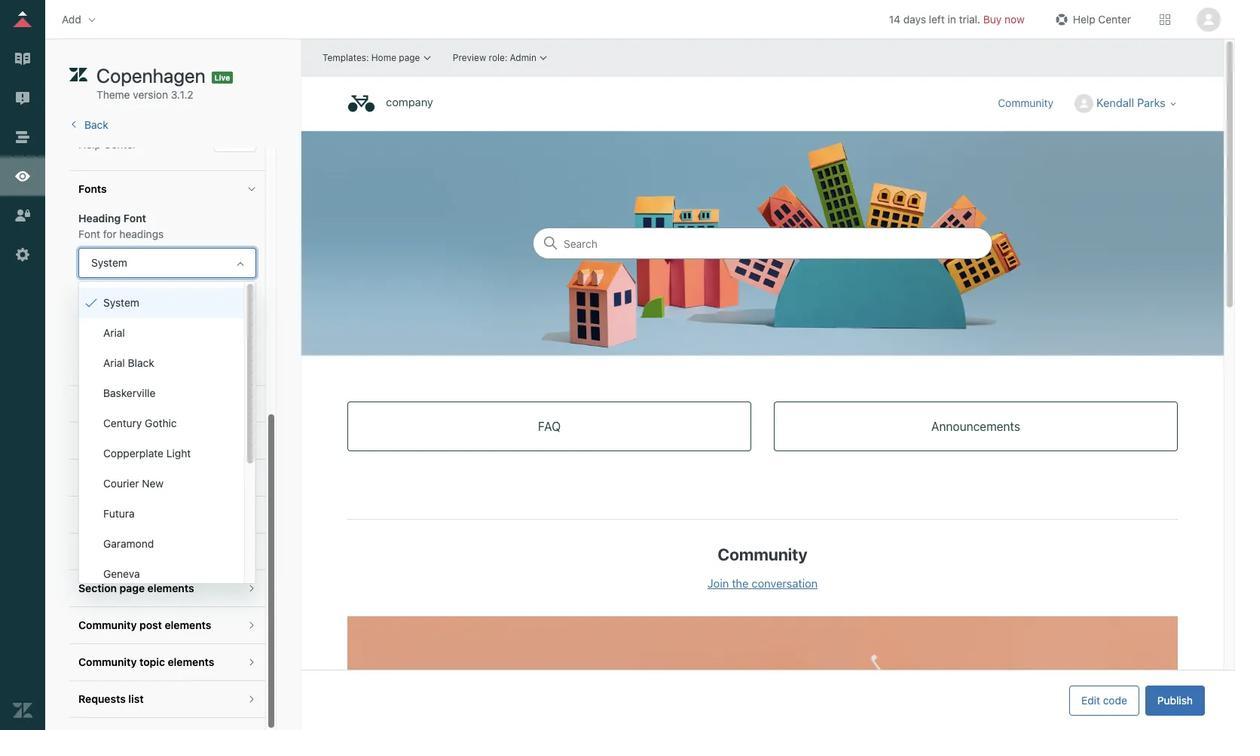 Task type: locate. For each thing, give the bounding box(es) containing it.
fonts button
[[69, 171, 265, 207]]

community down section
[[78, 619, 137, 632]]

copperplate light option
[[79, 439, 244, 469]]

arial up arial black
[[103, 326, 125, 339]]

help inside background color of your help center
[[78, 138, 101, 151]]

settings image
[[13, 245, 32, 264]]

None button
[[1194, 7, 1223, 31]]

elements inside dropdown button
[[168, 656, 214, 669]]

1 vertical spatial help
[[78, 138, 101, 151]]

2 community from the top
[[78, 656, 137, 669]]

0 vertical spatial elements
[[147, 582, 194, 595]]

help down back link
[[78, 138, 101, 151]]

community inside dropdown button
[[78, 656, 137, 669]]

requests list button
[[69, 681, 265, 717]]

help
[[1073, 12, 1095, 25], [78, 138, 101, 151]]

font
[[123, 212, 146, 225], [78, 228, 100, 241]]

1 horizontal spatial center
[[1098, 12, 1131, 25]]

community
[[78, 619, 137, 632], [78, 656, 137, 669]]

0 vertical spatial arial
[[103, 326, 125, 339]]

center left zendesk products image
[[1098, 12, 1131, 25]]

system for system popup button
[[91, 256, 127, 269]]

topic
[[139, 656, 165, 669]]

system option
[[79, 288, 244, 318]]

light
[[166, 447, 191, 460]]

center
[[1098, 12, 1131, 25], [104, 138, 137, 151]]

Heading Font field
[[78, 207, 256, 278]]

arial black
[[103, 356, 154, 369]]

edit
[[1081, 694, 1100, 706]]

left
[[929, 12, 945, 25]]

add
[[62, 12, 81, 25]]

1 arial from the top
[[103, 326, 125, 339]]

system down for
[[91, 256, 127, 269]]

Add button
[[57, 8, 102, 31]]

2 arial from the top
[[103, 356, 125, 369]]

section page elements
[[78, 582, 194, 595]]

system inside popup button
[[91, 256, 127, 269]]

elements up community post elements dropdown button
[[147, 582, 194, 595]]

arial left the black
[[103, 356, 125, 369]]

system inside "option"
[[103, 296, 139, 309]]

community up requests list
[[78, 656, 137, 669]]

1 horizontal spatial font
[[123, 212, 146, 225]]

headings
[[119, 228, 164, 241]]

gothic
[[145, 417, 177, 430]]

community post elements button
[[69, 607, 265, 644]]

1 vertical spatial arial
[[103, 356, 125, 369]]

0 horizontal spatial center
[[104, 138, 137, 151]]

of
[[167, 123, 177, 136]]

back
[[84, 118, 108, 131]]

geneva
[[103, 567, 140, 580]]

1 horizontal spatial help
[[1073, 12, 1095, 25]]

1 vertical spatial elements
[[165, 619, 211, 632]]

0 horizontal spatial font
[[78, 228, 100, 241]]

1 vertical spatial system
[[103, 296, 139, 309]]

0 vertical spatial system
[[91, 256, 127, 269]]

font down heading
[[78, 228, 100, 241]]

community for community post elements
[[78, 619, 137, 632]]

1 vertical spatial community
[[78, 656, 137, 669]]

arial option
[[79, 318, 244, 348]]

elements for section page elements
[[147, 582, 194, 595]]

futura option
[[79, 499, 244, 529]]

center inside background color of your help center
[[104, 138, 137, 151]]

0 vertical spatial community
[[78, 619, 137, 632]]

arial
[[103, 326, 125, 339], [103, 356, 125, 369]]

system for "system" "option"
[[103, 296, 139, 309]]

manage articles image
[[13, 49, 32, 69]]

0 vertical spatial help
[[1073, 12, 1095, 25]]

system button
[[78, 248, 256, 278]]

edit code button
[[1069, 685, 1139, 715]]

elements
[[147, 582, 194, 595], [165, 619, 211, 632], [168, 656, 214, 669]]

14
[[889, 12, 900, 25]]

elements for community post elements
[[165, 619, 211, 632]]

2 vertical spatial elements
[[168, 656, 214, 669]]

trial.
[[959, 12, 980, 25]]

arrange content image
[[13, 127, 32, 147]]

arial inside arial "option"
[[103, 326, 125, 339]]

system
[[91, 256, 127, 269], [103, 296, 139, 309]]

font up headings
[[123, 212, 146, 225]]

help right the now at the top right
[[1073, 12, 1095, 25]]

arial for arial
[[103, 326, 125, 339]]

code
[[1103, 694, 1127, 706]]

1 community from the top
[[78, 619, 137, 632]]

1 vertical spatial center
[[104, 138, 137, 151]]

courier new
[[103, 477, 164, 490]]

live
[[215, 73, 230, 82]]

elements right "post"
[[165, 619, 211, 632]]

copenhagen
[[96, 64, 206, 87]]

theme
[[96, 88, 130, 101]]

community topic elements button
[[69, 644, 265, 681]]

center down background
[[104, 138, 137, 151]]

community topic elements
[[78, 656, 214, 669]]

garamond
[[103, 537, 154, 550]]

for
[[103, 228, 117, 241]]

back link
[[69, 118, 108, 131]]

heading
[[78, 212, 121, 225]]

elements right topic
[[168, 656, 214, 669]]

system up arial "option"
[[103, 296, 139, 309]]

your
[[180, 123, 201, 136]]

0 vertical spatial center
[[1098, 12, 1131, 25]]

arial inside arial black option
[[103, 356, 125, 369]]

community inside dropdown button
[[78, 619, 137, 632]]

requests
[[78, 693, 126, 705]]

version
[[133, 88, 168, 101]]

community for community topic elements
[[78, 656, 137, 669]]

0 horizontal spatial help
[[78, 138, 101, 151]]

copperplate
[[103, 447, 164, 460]]



Task type: vqa. For each thing, say whether or not it's contained in the screenshot.
the bottom LANGUAGES
no



Task type: describe. For each thing, give the bounding box(es) containing it.
geneva option
[[79, 559, 244, 589]]

requests list
[[78, 693, 144, 705]]

courier new option
[[79, 469, 244, 499]]

futura
[[103, 507, 135, 520]]

buy
[[983, 12, 1002, 25]]

now
[[1005, 12, 1025, 25]]

fonts
[[78, 183, 107, 195]]

baskerville
[[103, 387, 156, 399]]

arial for arial black
[[103, 356, 125, 369]]

zendesk image
[[13, 701, 32, 720]]

garamond option
[[79, 529, 244, 559]]

century gothic option
[[79, 408, 244, 439]]

in
[[948, 12, 956, 25]]

black
[[128, 356, 154, 369]]

section page elements button
[[69, 571, 265, 607]]

baskerville option
[[79, 378, 244, 408]]

background
[[78, 123, 137, 136]]

14 days left in trial. buy now
[[889, 12, 1025, 25]]

zendesk products image
[[1160, 14, 1170, 24]]

color
[[140, 123, 164, 136]]

post
[[139, 619, 162, 632]]

new
[[142, 477, 164, 490]]

edit code
[[1081, 694, 1127, 706]]

center inside button
[[1098, 12, 1131, 25]]

help center
[[1073, 12, 1131, 25]]

heading font font for headings
[[78, 212, 164, 241]]

century
[[103, 417, 142, 430]]

theme version 3.1.2
[[96, 88, 193, 101]]

copperplate light
[[103, 447, 191, 460]]

elements for community topic elements
[[168, 656, 214, 669]]

century gothic
[[103, 417, 177, 430]]

publish button
[[1145, 685, 1205, 715]]

3.1.2
[[171, 88, 193, 101]]

customize design image
[[13, 167, 32, 186]]

days
[[903, 12, 926, 25]]

user permissions image
[[13, 206, 32, 225]]

list
[[128, 693, 144, 705]]

0 vertical spatial font
[[123, 212, 146, 225]]

1 vertical spatial font
[[78, 228, 100, 241]]

moderate content image
[[13, 88, 32, 108]]

section
[[78, 582, 117, 595]]

page
[[120, 582, 145, 595]]

arial black option
[[79, 348, 244, 378]]

background color of your help center
[[78, 123, 201, 151]]

community post elements
[[78, 619, 211, 632]]

help center button
[[1047, 8, 1136, 31]]

publish
[[1157, 694, 1193, 706]]

courier
[[103, 477, 139, 490]]

theme type image
[[69, 63, 87, 87]]

help inside button
[[1073, 12, 1095, 25]]



